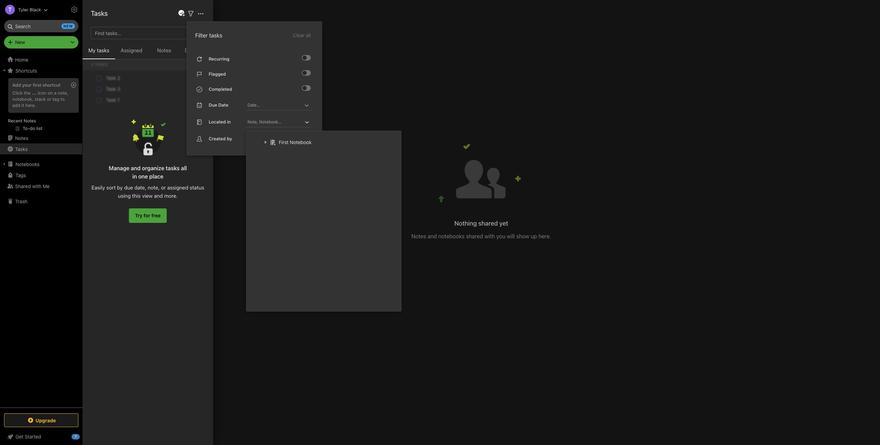 Task type: vqa. For each thing, say whether or not it's contained in the screenshot.
this
yes



Task type: locate. For each thing, give the bounding box(es) containing it.
1 vertical spatial tasks
[[97, 47, 109, 53]]

it
[[21, 102, 24, 108]]

shared
[[93, 10, 114, 18], [15, 183, 31, 189]]

0 horizontal spatial here.
[[25, 102, 36, 108]]

or inside easily sort by due date, note, or assigned status using this view and more.
[[161, 184, 166, 191]]

notes left notebooks
[[412, 233, 426, 239]]

tasks right settings icon
[[91, 9, 108, 17]]

with
[[116, 10, 129, 18], [32, 183, 41, 189], [485, 233, 495, 239]]

1 vertical spatial here.
[[539, 233, 552, 239]]

notes down 'find tasks…' text field
[[157, 47, 171, 53]]

or down on
[[47, 96, 51, 102]]

due left "date"
[[209, 102, 217, 108]]

0 horizontal spatial tasks
[[97, 47, 109, 53]]

tasks button
[[0, 143, 82, 154]]

0 horizontal spatial shared
[[15, 183, 31, 189]]

in right located
[[227, 119, 231, 125]]

0 vertical spatial tasks
[[91, 9, 108, 17]]

this
[[132, 193, 141, 199]]

1 vertical spatial tasks
[[15, 146, 28, 152]]

1 vertical spatial by
[[117, 184, 123, 191]]

0 vertical spatial and
[[131, 165, 141, 171]]

1 vertical spatial shared
[[15, 183, 31, 189]]

0 horizontal spatial me
[[43, 183, 50, 189]]

for
[[144, 213, 150, 218]]

1 horizontal spatial all
[[306, 32, 311, 38]]

by inside easily sort by due date, note, or assigned status using this view and more.
[[117, 184, 123, 191]]

here. inside shared with me element
[[539, 233, 552, 239]]

and for manage
[[131, 165, 141, 171]]

show
[[517, 233, 530, 239]]

1 vertical spatial with
[[32, 183, 41, 189]]

recent
[[8, 118, 22, 123]]

1 vertical spatial and
[[154, 193, 163, 199]]

recent notes
[[8, 118, 36, 123]]

1 horizontal spatial note,
[[148, 184, 160, 191]]

due dates button
[[181, 46, 213, 59]]

tasks up notebooks at top left
[[15, 146, 28, 152]]

0 horizontal spatial tasks
[[15, 146, 28, 152]]

more.
[[164, 193, 178, 199]]

me down tags button
[[43, 183, 50, 189]]

or inside icon on a note, notebook, stack or tag to add it here.
[[47, 96, 51, 102]]

2 horizontal spatial with
[[485, 233, 495, 239]]

free
[[152, 213, 161, 218]]

icon
[[38, 90, 46, 96]]

notes button
[[148, 46, 181, 59]]

tasks for filter tasks
[[209, 32, 222, 38]]

upgrade button
[[4, 413, 78, 427]]

1 horizontal spatial shared
[[93, 10, 114, 18]]

0 vertical spatial shared
[[93, 10, 114, 18]]

note, up to
[[58, 90, 68, 96]]

0 horizontal spatial due
[[185, 47, 194, 53]]

and
[[131, 165, 141, 171], [154, 193, 163, 199], [428, 233, 437, 239]]

created
[[209, 136, 226, 141]]

0 vertical spatial tasks
[[209, 32, 222, 38]]

with up 'find tasks…' text field
[[116, 10, 129, 18]]

Located in field
[[246, 117, 318, 127]]

 Date picker field
[[246, 100, 318, 110]]

add
[[12, 102, 20, 108]]

due inside button
[[185, 47, 194, 53]]

1 horizontal spatial in
[[227, 119, 231, 125]]

note,
[[58, 90, 68, 96], [148, 184, 160, 191]]

notebook
[[290, 139, 312, 145]]

shared down tags
[[15, 183, 31, 189]]

try for free
[[135, 213, 161, 218]]

shared with me up 'find tasks…' text field
[[93, 10, 140, 18]]

1 horizontal spatial shared with me
[[93, 10, 140, 18]]

1 vertical spatial in
[[132, 173, 137, 180]]

1 horizontal spatial and
[[154, 193, 163, 199]]

note, up view
[[148, 184, 160, 191]]

1 horizontal spatial tasks
[[91, 9, 108, 17]]

7
[[75, 434, 77, 439]]

1 horizontal spatial here.
[[539, 233, 552, 239]]

tasks
[[209, 32, 222, 38], [97, 47, 109, 53], [166, 165, 180, 171]]

place
[[149, 173, 163, 180]]

notes inside button
[[157, 47, 171, 53]]

expand notebooks image
[[2, 161, 7, 167]]

0 horizontal spatial all
[[181, 165, 187, 171]]

0 vertical spatial all
[[306, 32, 311, 38]]

and for notes
[[428, 233, 437, 239]]

note, inside easily sort by due date, note, or assigned status using this view and more.
[[148, 184, 160, 191]]

1 vertical spatial or
[[161, 184, 166, 191]]

Help and Learning task checklist field
[[0, 431, 83, 442]]

and right view
[[154, 193, 163, 199]]

0 vertical spatial here.
[[25, 102, 36, 108]]

filter tasks
[[195, 32, 222, 38]]

upgrade
[[36, 417, 56, 423]]

add your first shortcut
[[12, 82, 61, 88]]

0 vertical spatial note,
[[58, 90, 68, 96]]

notes
[[157, 47, 171, 53], [24, 118, 36, 123], [15, 135, 28, 141], [412, 233, 426, 239]]

1 horizontal spatial me
[[130, 10, 140, 18]]

0 vertical spatial or
[[47, 96, 51, 102]]

0 horizontal spatial and
[[131, 165, 141, 171]]

1 vertical spatial all
[[181, 165, 187, 171]]

or
[[47, 96, 51, 102], [161, 184, 166, 191]]

date
[[218, 102, 228, 108]]

1 horizontal spatial due
[[209, 102, 217, 108]]

shared down nothing shared yet
[[466, 233, 483, 239]]

here. right it
[[25, 102, 36, 108]]

all inside button
[[306, 32, 311, 38]]

shared with me element
[[83, 0, 881, 445]]

0 horizontal spatial note,
[[58, 90, 68, 96]]

1 vertical spatial me
[[43, 183, 50, 189]]

1 vertical spatial due
[[209, 102, 217, 108]]

shared
[[479, 220, 498, 227], [466, 233, 483, 239]]

flagged image
[[303, 71, 307, 75]]

due for due dates
[[185, 47, 194, 53]]

notebook…
[[259, 119, 282, 124]]

note, notebook…
[[248, 119, 282, 124]]

manage and organize tasks all in one place
[[109, 165, 187, 180]]

0 vertical spatial due
[[185, 47, 194, 53]]

easily sort by due date, note, or assigned status using this view and more.
[[92, 184, 204, 199]]

1 horizontal spatial or
[[161, 184, 166, 191]]

tasks
[[91, 9, 108, 17], [15, 146, 28, 152]]

notebooks
[[439, 233, 465, 239]]

get started
[[15, 434, 41, 440]]

up
[[531, 233, 537, 239]]

view
[[142, 193, 153, 199]]

in
[[227, 119, 231, 125], [132, 173, 137, 180]]

tags button
[[0, 170, 82, 181]]

0 horizontal spatial by
[[117, 184, 123, 191]]

tree
[[0, 54, 83, 407]]

0 horizontal spatial in
[[132, 173, 137, 180]]

1 horizontal spatial tasks
[[166, 165, 180, 171]]

in left one
[[132, 173, 137, 180]]

shared with me link
[[0, 181, 82, 192]]

and inside shared with me element
[[428, 233, 437, 239]]

0 horizontal spatial with
[[32, 183, 41, 189]]

all right clear
[[306, 32, 311, 38]]

manage
[[109, 165, 130, 171]]

here.
[[25, 102, 36, 108], [539, 233, 552, 239]]

by left due
[[117, 184, 123, 191]]

due dates
[[185, 47, 209, 53]]

Filter tasks field
[[187, 9, 195, 18]]

tasks right filter
[[209, 32, 222, 38]]

me up 'find tasks…' text field
[[130, 10, 140, 18]]

all up assigned
[[181, 165, 187, 171]]

with down tags button
[[32, 183, 41, 189]]

1 horizontal spatial with
[[116, 10, 129, 18]]

2 vertical spatial and
[[428, 233, 437, 239]]

shared with me
[[93, 10, 140, 18], [15, 183, 50, 189]]

assigned
[[121, 47, 142, 53]]

2 vertical spatial tasks
[[166, 165, 180, 171]]

1 horizontal spatial by
[[227, 136, 232, 141]]

with left you
[[485, 233, 495, 239]]

group
[[0, 76, 82, 135]]

due left the dates
[[185, 47, 194, 53]]

new button
[[4, 36, 78, 49]]

one
[[138, 173, 148, 180]]

nothing
[[455, 220, 477, 227]]

1 vertical spatial note,
[[148, 184, 160, 191]]

due for due date
[[209, 102, 217, 108]]

notebooks link
[[0, 159, 82, 170]]

and up one
[[131, 165, 141, 171]]

notes and notebooks shared with you will show up here.
[[412, 233, 552, 239]]

here. right "up"
[[539, 233, 552, 239]]

shared with me down tags button
[[15, 183, 50, 189]]

shared right settings icon
[[93, 10, 114, 18]]

2 horizontal spatial and
[[428, 233, 437, 239]]

shared up notes and notebooks shared with you will show up here.
[[479, 220, 498, 227]]

try for free button
[[129, 208, 167, 223]]

clear all button
[[292, 31, 312, 39]]

or up more.
[[161, 184, 166, 191]]

0 horizontal spatial or
[[47, 96, 51, 102]]

0 vertical spatial by
[[227, 136, 232, 141]]

add
[[12, 82, 21, 88]]

and inside manage and organize tasks all in one place
[[131, 165, 141, 171]]

clear
[[293, 32, 305, 38]]

tasks right the organize
[[166, 165, 180, 171]]

2 horizontal spatial tasks
[[209, 32, 222, 38]]

click
[[12, 90, 23, 96]]

1 vertical spatial shared with me
[[15, 183, 50, 189]]

tag
[[53, 96, 59, 102]]

and left notebooks
[[428, 233, 437, 239]]

easily
[[92, 184, 105, 191]]

tasks right my
[[97, 47, 109, 53]]

tasks inside button
[[97, 47, 109, 53]]

notes right recent
[[24, 118, 36, 123]]

by right created
[[227, 136, 232, 141]]

located in
[[209, 119, 231, 125]]

0 vertical spatial me
[[130, 10, 140, 18]]



Task type: describe. For each thing, give the bounding box(es) containing it.
0 vertical spatial with
[[116, 10, 129, 18]]

due
[[124, 184, 133, 191]]

in inside manage and organize tasks all in one place
[[132, 173, 137, 180]]

tree containing home
[[0, 54, 83, 407]]

new
[[63, 24, 73, 28]]

yet
[[500, 220, 508, 227]]

try
[[135, 213, 143, 218]]

settings image
[[70, 6, 78, 14]]

a
[[54, 90, 56, 96]]

on
[[48, 90, 53, 96]]

assigned button
[[115, 46, 148, 59]]

shared inside shared with me element
[[93, 10, 114, 18]]

tyler black
[[18, 7, 41, 12]]

notes inside shared with me element
[[412, 233, 426, 239]]

1 vertical spatial shared
[[466, 233, 483, 239]]

stack
[[35, 96, 46, 102]]

home
[[15, 57, 28, 62]]

new
[[15, 39, 25, 45]]

group containing add your first shortcut
[[0, 76, 82, 135]]

your
[[22, 82, 32, 88]]

shared inside shared with me link
[[15, 183, 31, 189]]

note,
[[248, 119, 258, 124]]

my
[[88, 47, 96, 53]]

tasks for my tasks
[[97, 47, 109, 53]]

first
[[33, 82, 41, 88]]

icon on a note, notebook, stack or tag to add it here.
[[12, 90, 68, 108]]

Find tasks… text field
[[92, 27, 189, 39]]

first
[[279, 139, 289, 145]]

organize
[[142, 165, 164, 171]]

first notebook cell
[[250, 135, 405, 149]]

with inside shared with me link
[[32, 183, 41, 189]]

nothing shared yet
[[455, 220, 508, 227]]

filter
[[195, 32, 208, 38]]

black
[[30, 7, 41, 12]]

here. inside icon on a note, notebook, stack or tag to add it here.
[[25, 102, 36, 108]]

the
[[24, 90, 31, 96]]

dates
[[196, 47, 209, 53]]

completed image
[[303, 86, 307, 90]]

get
[[15, 434, 23, 440]]

2 vertical spatial with
[[485, 233, 495, 239]]

home link
[[0, 54, 83, 65]]

notes link
[[0, 132, 82, 143]]

notes down recent notes
[[15, 135, 28, 141]]

0 vertical spatial shared with me
[[93, 10, 140, 18]]

completed
[[209, 86, 232, 92]]

using
[[118, 193, 131, 199]]

0 vertical spatial in
[[227, 119, 231, 125]]

click to collapse image
[[80, 432, 85, 441]]

or for assigned
[[161, 184, 166, 191]]

assigned
[[167, 184, 188, 191]]

shortcuts
[[15, 68, 37, 73]]

tasks inside 'button'
[[15, 146, 28, 152]]

clear all
[[293, 32, 311, 38]]

due date
[[209, 102, 228, 108]]

date…
[[248, 102, 260, 108]]

or for tag
[[47, 96, 51, 102]]

trash link
[[0, 196, 82, 207]]

0 vertical spatial shared
[[479, 220, 498, 227]]

to
[[60, 96, 65, 102]]

my tasks button
[[83, 46, 115, 59]]

tyler
[[18, 7, 28, 12]]

new search field
[[9, 20, 75, 32]]

all inside manage and organize tasks all in one place
[[181, 165, 187, 171]]

recurring image
[[303, 56, 307, 60]]

status
[[190, 184, 204, 191]]

date,
[[134, 184, 146, 191]]

first notebook
[[279, 139, 312, 145]]

notebook,
[[12, 96, 33, 102]]

click the ...
[[12, 90, 36, 96]]

located
[[209, 119, 226, 125]]

0 horizontal spatial shared with me
[[15, 183, 50, 189]]

more actions and view options image
[[197, 9, 205, 18]]

note, inside icon on a note, notebook, stack or tag to add it here.
[[58, 90, 68, 96]]

...
[[32, 90, 36, 96]]

will
[[507, 233, 515, 239]]

you
[[497, 233, 506, 239]]

recurring
[[209, 56, 230, 61]]

trash
[[15, 198, 27, 204]]

filter tasks image
[[187, 9, 195, 18]]

and inside easily sort by due date, note, or assigned status using this view and more.
[[154, 193, 163, 199]]

shortcuts button
[[0, 65, 82, 76]]

new task image
[[177, 9, 186, 18]]

created by
[[209, 136, 232, 141]]

tags
[[15, 172, 26, 178]]

my tasks
[[88, 47, 109, 53]]

More actions and view options field
[[195, 9, 205, 18]]

notebooks
[[15, 161, 40, 167]]

tasks inside manage and organize tasks all in one place
[[166, 165, 180, 171]]

started
[[25, 434, 41, 440]]

shortcut
[[43, 82, 61, 88]]

Account field
[[0, 3, 48, 17]]

sort
[[106, 184, 116, 191]]

flagged
[[209, 71, 226, 77]]

Search text field
[[9, 20, 74, 32]]



